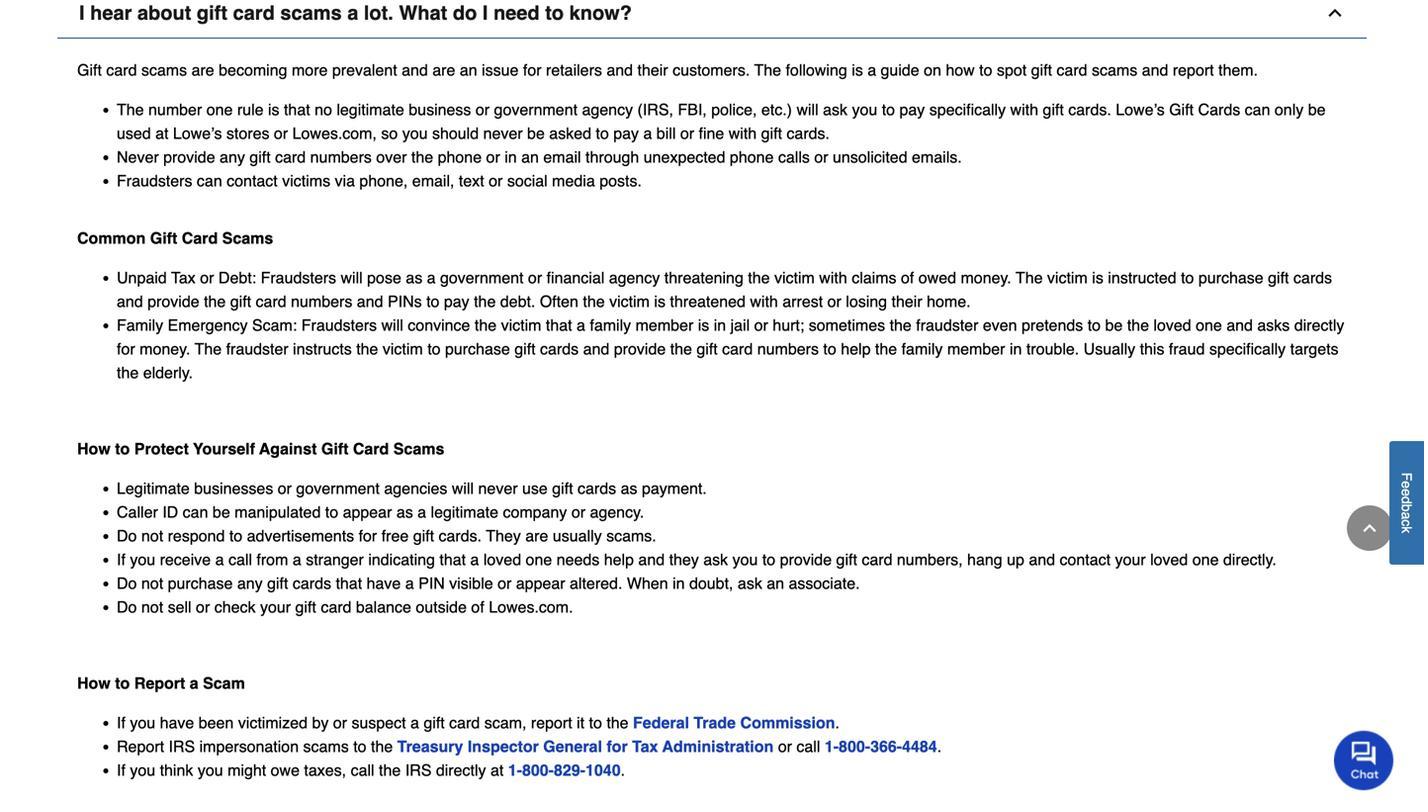 Task type: locate. For each thing, give the bounding box(es) containing it.
an up social on the top of the page
[[522, 148, 539, 166]]

contact inside legitimate businesses or government agencies will never use gift cards as payment. caller id can be manipulated to appear as a legitimate company or agency. do not respond to advertisements for free gift cards. they are usually scams. if you receive a call from a stranger indicating that a loved one needs help and they ask you to provide gift card numbers, hang up and contact your loved one directly. do not purchase any gift cards that have a pin visible or appear altered. when in doubt, ask an associate. do not sell or check your gift card balance outside of lowes.com.
[[1060, 551, 1111, 569]]

victim up pretends
[[1048, 269, 1088, 287]]

are up business
[[433, 61, 456, 79]]

gift inside if you have been victimized by or suspect a gift card scam, report it to the federal trade commission . report irs impersonation scams to the treasury inspector general for tax administration or call 1-800-366-4484 . if you think you might owe taxes, call the irs directly at 1-800-829-1040 .
[[424, 714, 445, 732]]

chat invite button image
[[1335, 730, 1395, 791]]

1 vertical spatial lowe's
[[173, 124, 222, 142]]

1 not from the top
[[141, 527, 163, 545]]

unpaid
[[117, 269, 167, 287]]

report left it
[[531, 714, 573, 732]]

numbers up 'instructs'
[[291, 293, 353, 311]]

fraud
[[1170, 340, 1206, 358]]

ask down following
[[823, 100, 848, 119]]

gift
[[77, 61, 102, 79], [1170, 100, 1194, 119], [150, 229, 177, 248], [321, 440, 349, 458]]

any inside the number one rule is that no legitimate business or government agency (irs, fbi, police, etc.) will ask you to pay specifically with gift cards. lowe's gift cards can only be used at lowe's stores or lowes.com, so you should never be asked to pay a bill or fine with gift cards. never provide any gift card numbers over the phone or in an email through unexpected phone calls or unsolicited emails. fraudsters can contact victims via phone, email, text or social media posts.
[[220, 148, 245, 166]]

threatening
[[665, 269, 744, 287]]

scams inside if you have been victimized by or suspect a gift card scam, report it to the federal trade commission . report irs impersonation scams to the treasury inspector general for tax administration or call 1-800-366-4484 . if you think you might owe taxes, call the irs directly at 1-800-829-1040 .
[[303, 737, 349, 756]]

1 horizontal spatial .
[[836, 714, 840, 732]]

have up the balance
[[367, 574, 401, 593]]

one left directly.
[[1193, 551, 1220, 569]]

0 vertical spatial if
[[117, 551, 126, 569]]

usually
[[1084, 340, 1136, 358]]

any
[[220, 148, 245, 166], [237, 574, 263, 593]]

specifically inside the number one rule is that no legitimate business or government agency (irs, fbi, police, etc.) will ask you to pay specifically with gift cards. lowe's gift cards can only be used at lowe's stores or lowes.com, so you should never be asked to pay a bill or fine with gift cards. never provide any gift card numbers over the phone or in an email through unexpected phone calls or unsolicited emails. fraudsters can contact victims via phone, email, text or social media posts.
[[930, 100, 1006, 119]]

1 horizontal spatial of
[[901, 269, 915, 287]]

1 do from the top
[[117, 527, 137, 545]]

their up (irs,
[[638, 61, 669, 79]]

numbers up via
[[310, 148, 372, 166]]

0 horizontal spatial ask
[[704, 551, 728, 569]]

for inside if you have been victimized by or suspect a gift card scam, report it to the federal trade commission . report irs impersonation scams to the treasury inspector general for tax administration or call 1-800-366-4484 . if you think you might owe taxes, call the irs directly at 1-800-829-1040 .
[[607, 737, 628, 756]]

1 if from the top
[[117, 551, 126, 569]]

1 horizontal spatial your
[[1116, 551, 1146, 569]]

1- down inspector
[[508, 761, 522, 780]]

etc.)
[[762, 100, 793, 119]]

(irs,
[[638, 100, 674, 119]]

of down visible
[[471, 598, 485, 616]]

their
[[638, 61, 669, 79], [892, 293, 923, 311]]

chevron up image
[[1326, 3, 1346, 23]]

pose
[[367, 269, 402, 287]]

taxes,
[[304, 761, 346, 780]]

1 vertical spatial directly
[[436, 761, 486, 780]]

them.
[[1219, 61, 1259, 79]]

card up emergency
[[182, 229, 218, 248]]

how
[[946, 61, 975, 79]]

1 horizontal spatial lowe's
[[1116, 100, 1165, 119]]

0 horizontal spatial are
[[192, 61, 214, 79]]

an inside legitimate businesses or government agencies will never use gift cards as payment. caller id can be manipulated to appear as a legitimate company or agency. do not respond to advertisements for free gift cards. they are usually scams. if you receive a call from a stranger indicating that a loved one needs help and they ask you to provide gift card numbers, hang up and contact your loved one directly. do not purchase any gift cards that have a pin visible or appear altered. when in doubt, ask an associate. do not sell or check your gift card balance outside of lowes.com.
[[767, 574, 785, 593]]

e up d
[[1400, 481, 1416, 489]]

1 how from the top
[[77, 440, 111, 458]]

rule
[[237, 100, 264, 119]]

cards
[[1199, 100, 1241, 119]]

or up should
[[476, 100, 490, 119]]

1 vertical spatial as
[[621, 479, 638, 498]]

1 vertical spatial irs
[[405, 761, 432, 780]]

fraudster down home. on the top right
[[917, 316, 979, 335]]

provide down unpaid
[[148, 293, 200, 311]]

2 horizontal spatial call
[[797, 737, 821, 756]]

phone down should
[[438, 148, 482, 166]]

is right rule
[[268, 100, 280, 119]]

associate.
[[789, 574, 860, 593]]

fbi,
[[678, 100, 707, 119]]

card inside button
[[233, 1, 275, 24]]

general
[[544, 737, 603, 756]]

1 vertical spatial any
[[237, 574, 263, 593]]

appear
[[343, 503, 392, 521], [516, 574, 566, 593]]

know?
[[570, 1, 632, 24]]

0 horizontal spatial your
[[260, 598, 291, 616]]

agency inside the number one rule is that no legitimate business or government agency (irs, fbi, police, etc.) will ask you to pay specifically with gift cards. lowe's gift cards can only be used at lowe's stores or lowes.com, so you should never be asked to pay a bill or fine with gift cards. never provide any gift card numbers over the phone or in an email through unexpected phone calls or unsolicited emails. fraudsters can contact victims via phone, email, text or social media posts.
[[582, 100, 633, 119]]

0 horizontal spatial directly
[[436, 761, 486, 780]]

i right do
[[483, 1, 488, 24]]

how to protect yourself against gift card scams
[[77, 440, 449, 458]]

from
[[257, 551, 288, 569]]

1 vertical spatial cards.
[[787, 124, 830, 142]]

if down the how to report a scam
[[117, 714, 126, 732]]

agency.
[[590, 503, 645, 521]]

federal trade commission link
[[633, 714, 836, 732]]

over
[[376, 148, 407, 166]]

inspector
[[468, 737, 539, 756]]

member down even
[[948, 340, 1006, 358]]

for left free
[[359, 527, 377, 545]]

2 vertical spatial call
[[351, 761, 375, 780]]

the up pretends
[[1016, 269, 1043, 287]]

about
[[137, 1, 191, 24]]

2 vertical spatial government
[[296, 479, 380, 498]]

agency right financial
[[609, 269, 660, 287]]

lowes.com,
[[292, 124, 377, 142]]

specifically down asks
[[1210, 340, 1287, 358]]

0 vertical spatial family
[[590, 316, 631, 335]]

1 horizontal spatial irs
[[405, 761, 432, 780]]

0 horizontal spatial lowe's
[[173, 124, 222, 142]]

at down number at the left
[[155, 124, 169, 142]]

a down advertisements
[[293, 551, 302, 569]]

1 vertical spatial agency
[[609, 269, 660, 287]]

the inside the number one rule is that no legitimate business or government agency (irs, fbi, police, etc.) will ask you to pay specifically with gift cards. lowe's gift cards can only be used at lowe's stores or lowes.com, so you should never be asked to pay a bill or fine with gift cards. never provide any gift card numbers over the phone or in an email through unexpected phone calls or unsolicited emails. fraudsters can contact victims via phone, email, text or social media posts.
[[412, 148, 434, 166]]

provide up associate.
[[780, 551, 832, 569]]

1 horizontal spatial cards.
[[787, 124, 830, 142]]

this
[[1140, 340, 1165, 358]]

card
[[182, 229, 218, 248], [353, 440, 389, 458]]

k
[[1400, 527, 1416, 533]]

chevron up image
[[1361, 519, 1380, 538]]

1 vertical spatial if
[[117, 714, 126, 732]]

that down stranger on the left bottom
[[336, 574, 362, 593]]

1 horizontal spatial phone
[[730, 148, 774, 166]]

help down sometimes
[[841, 340, 871, 358]]

0 horizontal spatial appear
[[343, 503, 392, 521]]

0 vertical spatial not
[[141, 527, 163, 545]]

one left rule
[[207, 100, 233, 119]]

or right bill
[[681, 124, 695, 142]]

0 vertical spatial directly
[[1295, 316, 1345, 335]]

1 vertical spatial your
[[260, 598, 291, 616]]

1 vertical spatial government
[[440, 269, 524, 287]]

c
[[1400, 520, 1416, 527]]

a inside button
[[1400, 512, 1416, 520]]

for down family
[[117, 340, 135, 358]]

be inside legitimate businesses or government agencies will never use gift cards as payment. caller id can be manipulated to appear as a legitimate company or agency. do not respond to advertisements for free gift cards. they are usually scams. if you receive a call from a stranger indicating that a loved one needs help and they ask you to provide gift card numbers, hang up and contact your loved one directly. do not purchase any gift cards that have a pin visible or appear altered. when in doubt, ask an associate. do not sell or check your gift card balance outside of lowes.com.
[[213, 503, 230, 521]]

how for how to protect yourself against gift card scams
[[77, 440, 111, 458]]

a down respond
[[215, 551, 224, 569]]

numbers,
[[897, 551, 963, 569]]

help down scams.
[[604, 551, 634, 569]]

0 vertical spatial legitimate
[[337, 100, 405, 119]]

the inside the number one rule is that no legitimate business or government agency (irs, fbi, police, etc.) will ask you to pay specifically with gift cards. lowe's gift cards can only be used at lowe's stores or lowes.com, so you should never be asked to pay a bill or fine with gift cards. never provide any gift card numbers over the phone or in an email through unexpected phone calls or unsolicited emails. fraudsters can contact victims via phone, email, text or social media posts.
[[117, 100, 144, 119]]

a inside button
[[348, 1, 359, 24]]

how for how to report a scam
[[77, 674, 111, 692]]

1 vertical spatial do
[[117, 574, 137, 593]]

0 horizontal spatial contact
[[227, 172, 278, 190]]

0 horizontal spatial at
[[155, 124, 169, 142]]

help inside the unpaid tax or debt: fraudsters will pose as a government or financial agency threatening the victim with claims of owed money. the victim is instructed to purchase gift cards and provide the gift card numbers and pins to pay the debt. often the victim is threatened with arrest or losing their home. family emergency scam: fraudsters will convince the victim that a family member is in jail or hurt; sometimes the fraudster even pretends to be the loved one and asks directly for money. the fraudster instructs the victim to purchase gift cards and provide the gift card numbers to help the family member in trouble. usually this fraud specifically targets the elderly.
[[841, 340, 871, 358]]

the up email,
[[412, 148, 434, 166]]

an left issue
[[460, 61, 478, 79]]

2 horizontal spatial cards.
[[1069, 100, 1112, 119]]

ask inside the number one rule is that no legitimate business or government agency (irs, fbi, police, etc.) will ask you to pay specifically with gift cards. lowe's gift cards can only be used at lowe's stores or lowes.com, so you should never be asked to pay a bill or fine with gift cards. never provide any gift card numbers over the phone or in an email through unexpected phone calls or unsolicited emails. fraudsters can contact victims via phone, email, text or social media posts.
[[823, 100, 848, 119]]

directly down treasury
[[436, 761, 486, 780]]

and up family
[[117, 293, 143, 311]]

0 vertical spatial call
[[229, 551, 252, 569]]

cards up targets
[[1294, 269, 1333, 287]]

emergency
[[168, 316, 248, 335]]

1 vertical spatial at
[[491, 761, 504, 780]]

or right stores
[[274, 124, 288, 142]]

lowes.com.
[[489, 598, 573, 616]]

common gift card scams
[[77, 229, 278, 248]]

d
[[1400, 496, 1416, 504]]

will inside the number one rule is that no legitimate business or government agency (irs, fbi, police, etc.) will ask you to pay specifically with gift cards. lowe's gift cards can only be used at lowe's stores or lowes.com, so you should never be asked to pay a bill or fine with gift cards. never provide any gift card numbers over the phone or in an email through unexpected phone calls or unsolicited emails. fraudsters can contact victims via phone, email, text or social media posts.
[[797, 100, 819, 119]]

they
[[486, 527, 521, 545]]

can up common gift card scams
[[197, 172, 222, 190]]

0 horizontal spatial of
[[471, 598, 485, 616]]

agencies
[[384, 479, 448, 498]]

lowe's left cards
[[1116, 100, 1165, 119]]

2 vertical spatial cards.
[[439, 527, 482, 545]]

pay up convince
[[444, 293, 470, 311]]

loved inside the unpaid tax or debt: fraudsters will pose as a government or financial agency threatening the victim with claims of owed money. the victim is instructed to purchase gift cards and provide the gift card numbers and pins to pay the debt. often the victim is threatened with arrest or losing their home. family emergency scam: fraudsters will convince the victim that a family member is in jail or hurt; sometimes the fraudster even pretends to be the loved one and asks directly for money. the fraudster instructs the victim to purchase gift cards and provide the gift card numbers to help the family member in trouble. usually this fraud specifically targets the elderly.
[[1154, 316, 1192, 335]]

be up usually
[[1106, 316, 1123, 335]]

1 vertical spatial specifically
[[1210, 340, 1287, 358]]

0 horizontal spatial help
[[604, 551, 634, 569]]

used
[[117, 124, 151, 142]]

you up 'unsolicited'
[[852, 100, 878, 119]]

a
[[348, 1, 359, 24], [868, 61, 877, 79], [644, 124, 652, 142], [427, 269, 436, 287], [577, 316, 586, 335], [418, 503, 427, 521], [1400, 512, 1416, 520], [215, 551, 224, 569], [293, 551, 302, 569], [471, 551, 479, 569], [405, 574, 414, 593], [190, 674, 199, 692], [411, 714, 419, 732]]

1 vertical spatial contact
[[1060, 551, 1111, 569]]

report
[[1173, 61, 1215, 79], [531, 714, 573, 732]]

no
[[315, 100, 332, 119]]

the up used at left
[[117, 100, 144, 119]]

numbers down "hurt;"
[[758, 340, 819, 358]]

1 vertical spatial not
[[141, 574, 163, 593]]

tax inside if you have been victimized by or suspect a gift card scam, report it to the federal trade commission . report irs impersonation scams to the treasury inspector general for tax administration or call 1-800-366-4484 . if you think you might owe taxes, call the irs directly at 1-800-829-1040 .
[[632, 737, 659, 756]]

report
[[134, 674, 185, 692], [117, 737, 164, 756]]

trouble.
[[1027, 340, 1080, 358]]

one inside the number one rule is that no legitimate business or government agency (irs, fbi, police, etc.) will ask you to pay specifically with gift cards. lowe's gift cards can only be used at lowe's stores or lowes.com, so you should never be asked to pay a bill or fine with gift cards. never provide any gift card numbers over the phone or in an email through unexpected phone calls or unsolicited emails. fraudsters can contact victims via phone, email, text or social media posts.
[[207, 100, 233, 119]]

common
[[77, 229, 146, 248]]

scroll to top element
[[1348, 506, 1393, 551]]

arrest
[[783, 293, 823, 311]]

0 vertical spatial at
[[155, 124, 169, 142]]

trade
[[694, 714, 736, 732]]

1 horizontal spatial report
[[1173, 61, 1215, 79]]

1 vertical spatial report
[[531, 714, 573, 732]]

0 vertical spatial member
[[636, 316, 694, 335]]

1 vertical spatial member
[[948, 340, 1006, 358]]

0 horizontal spatial pay
[[444, 293, 470, 311]]

at inside the number one rule is that no legitimate business or government agency (irs, fbi, police, etc.) will ask you to pay specifically with gift cards. lowe's gift cards can only be used at lowe's stores or lowes.com, so you should never be asked to pay a bill or fine with gift cards. never provide any gift card numbers over the phone or in an email through unexpected phone calls or unsolicited emails. fraudsters can contact victims via phone, email, text or social media posts.
[[155, 124, 169, 142]]

have inside if you have been victimized by or suspect a gift card scam, report it to the federal trade commission . report irs impersonation scams to the treasury inspector general for tax administration or call 1-800-366-4484 . if you think you might owe taxes, call the irs directly at 1-800-829-1040 .
[[160, 714, 194, 732]]

government up advertisements
[[296, 479, 380, 498]]

only
[[1275, 100, 1304, 119]]

1 vertical spatial an
[[522, 148, 539, 166]]

legitimate inside the number one rule is that no legitimate business or government agency (irs, fbi, police, etc.) will ask you to pay specifically with gift cards. lowe's gift cards can only be used at lowe's stores or lowes.com, so you should never be asked to pay a bill or fine with gift cards. never provide any gift card numbers over the phone or in an email through unexpected phone calls or unsolicited emails. fraudsters can contact victims via phone, email, text or social media posts.
[[337, 100, 405, 119]]

contact right the up
[[1060, 551, 1111, 569]]

help
[[841, 340, 871, 358], [604, 551, 634, 569]]

1 horizontal spatial have
[[367, 574, 401, 593]]

altered.
[[570, 574, 623, 593]]

. right 366-
[[938, 737, 942, 756]]

are down "company"
[[526, 527, 549, 545]]

if inside legitimate businesses or government agencies will never use gift cards as payment. caller id can be manipulated to appear as a legitimate company or agency. do not respond to advertisements for free gift cards. they are usually scams. if you receive a call from a stranger indicating that a loved one needs help and they ask you to provide gift card numbers, hang up and contact your loved one directly. do not purchase any gift cards that have a pin visible or appear altered. when in doubt, ask an associate. do not sell or check your gift card balance outside of lowes.com.
[[117, 551, 126, 569]]

legitimate
[[337, 100, 405, 119], [431, 503, 499, 521]]

1 vertical spatial money.
[[140, 340, 190, 358]]

0 horizontal spatial their
[[638, 61, 669, 79]]

0 horizontal spatial legitimate
[[337, 100, 405, 119]]

and up business
[[402, 61, 428, 79]]

how
[[77, 440, 111, 458], [77, 674, 111, 692]]

as inside the unpaid tax or debt: fraudsters will pose as a government or financial agency threatening the victim with claims of owed money. the victim is instructed to purchase gift cards and provide the gift card numbers and pins to pay the debt. often the victim is threatened with arrest or losing their home. family emergency scam: fraudsters will convince the victim that a family member is in jail or hurt; sometimes the fraudster even pretends to be the loved one and asks directly for money. the fraudster instructs the victim to purchase gift cards and provide the gift card numbers to help the family member in trouble. usually this fraud specifically targets the elderly.
[[406, 269, 423, 287]]

cards. inside legitimate businesses or government agencies will never use gift cards as payment. caller id can be manipulated to appear as a legitimate company or agency. do not respond to advertisements for free gift cards. they are usually scams. if you receive a call from a stranger indicating that a loved one needs help and they ask you to provide gift card numbers, hang up and contact your loved one directly. do not purchase any gift cards that have a pin visible or appear altered. when in doubt, ask an associate. do not sell or check your gift card balance outside of lowes.com.
[[439, 527, 482, 545]]

the down emergency
[[195, 340, 222, 358]]

irs up think on the bottom of page
[[169, 737, 195, 756]]

1 horizontal spatial fraudster
[[917, 316, 979, 335]]

1 vertical spatial never
[[478, 479, 518, 498]]

1 vertical spatial family
[[902, 340, 943, 358]]

0 horizontal spatial purchase
[[168, 574, 233, 593]]

an left associate.
[[767, 574, 785, 593]]

2 vertical spatial if
[[117, 761, 126, 780]]

as up agency.
[[621, 479, 638, 498]]

1 horizontal spatial pay
[[614, 124, 639, 142]]

that inside the number one rule is that no legitimate business or government agency (irs, fbi, police, etc.) will ask you to pay specifically with gift cards. lowe's gift cards can only be used at lowe's stores or lowes.com, so you should never be asked to pay a bill or fine with gift cards. never provide any gift card numbers over the phone or in an email through unexpected phone calls or unsolicited emails. fraudsters can contact victims via phone, email, text or social media posts.
[[284, 100, 310, 119]]

legitimate
[[117, 479, 190, 498]]

0 vertical spatial of
[[901, 269, 915, 287]]

for
[[523, 61, 542, 79], [117, 340, 135, 358], [359, 527, 377, 545], [607, 737, 628, 756]]

fraudsters up 'instructs'
[[302, 316, 377, 335]]

2 vertical spatial purchase
[[168, 574, 233, 593]]

2 horizontal spatial are
[[526, 527, 549, 545]]

in left jail
[[714, 316, 726, 335]]

agency
[[582, 100, 633, 119], [609, 269, 660, 287]]

0 horizontal spatial family
[[590, 316, 631, 335]]

0 horizontal spatial cards.
[[439, 527, 482, 545]]

card down stranger on the left bottom
[[321, 598, 352, 616]]

0 vertical spatial government
[[494, 100, 578, 119]]

that inside the unpaid tax or debt: fraudsters will pose as a government or financial agency threatening the victim with claims of owed money. the victim is instructed to purchase gift cards and provide the gift card numbers and pins to pay the debt. often the victim is threatened with arrest or losing their home. family emergency scam: fraudsters will convince the victim that a family member is in jail or hurt; sometimes the fraudster even pretends to be the loved one and asks directly for money. the fraudster instructs the victim to purchase gift cards and provide the gift card numbers to help the family member in trouble. usually this fraud specifically targets the elderly.
[[546, 316, 573, 335]]

gift left cards
[[1170, 100, 1194, 119]]

0 vertical spatial specifically
[[930, 100, 1006, 119]]

i left "hear"
[[79, 1, 85, 24]]

0 vertical spatial ask
[[823, 100, 848, 119]]

0 vertical spatial agency
[[582, 100, 633, 119]]

0 horizontal spatial an
[[460, 61, 478, 79]]

purchase down convince
[[445, 340, 510, 358]]

fraudster down scam:
[[226, 340, 289, 358]]

never left "use"
[[478, 479, 518, 498]]

stranger
[[306, 551, 364, 569]]

that left no
[[284, 100, 310, 119]]

scam:
[[252, 316, 297, 335]]

government inside the unpaid tax or debt: fraudsters will pose as a government or financial agency threatening the victim with claims of owed money. the victim is instructed to purchase gift cards and provide the gift card numbers and pins to pay the debt. often the victim is threatened with arrest or losing their home. family emergency scam: fraudsters will convince the victim that a family member is in jail or hurt; sometimes the fraudster even pretends to be the loved one and asks directly for money. the fraudster instructs the victim to purchase gift cards and provide the gift card numbers to help the family member in trouble. usually this fraud specifically targets the elderly.
[[440, 269, 524, 287]]

are
[[192, 61, 214, 79], [433, 61, 456, 79], [526, 527, 549, 545]]

2 horizontal spatial ask
[[823, 100, 848, 119]]

will
[[797, 100, 819, 119], [341, 269, 363, 287], [382, 316, 404, 335], [452, 479, 474, 498]]

1 horizontal spatial legitimate
[[431, 503, 499, 521]]

company
[[503, 503, 567, 521]]

0 horizontal spatial call
[[229, 551, 252, 569]]

1 horizontal spatial scams
[[394, 440, 445, 458]]

as up pins
[[406, 269, 423, 287]]

have inside legitimate businesses or government agencies will never use gift cards as payment. caller id can be manipulated to appear as a legitimate company or agency. do not respond to advertisements for free gift cards. they are usually scams. if you receive a call from a stranger indicating that a loved one needs help and they ask you to provide gift card numbers, hang up and contact your loved one directly. do not purchase any gift cards that have a pin visible or appear altered. when in doubt, ask an associate. do not sell or check your gift card balance outside of lowes.com.
[[367, 574, 401, 593]]

provide down threatening
[[614, 340, 666, 358]]

any down stores
[[220, 148, 245, 166]]

card left scam,
[[449, 714, 480, 732]]

pay up through
[[614, 124, 639, 142]]

1 horizontal spatial help
[[841, 340, 871, 358]]

can
[[1245, 100, 1271, 119], [197, 172, 222, 190], [183, 503, 208, 521]]

0 vertical spatial scams
[[222, 229, 273, 248]]

government
[[494, 100, 578, 119], [440, 269, 524, 287], [296, 479, 380, 498]]

2 vertical spatial numbers
[[758, 340, 819, 358]]

2 horizontal spatial pay
[[900, 100, 925, 119]]

2 how from the top
[[77, 674, 111, 692]]

manipulated
[[235, 503, 321, 521]]

1 i from the left
[[79, 1, 85, 24]]

money.
[[961, 269, 1012, 287], [140, 340, 190, 358]]

not down receive
[[141, 574, 163, 593]]

2 phone from the left
[[730, 148, 774, 166]]

debt.
[[500, 293, 536, 311]]

cards
[[1294, 269, 1333, 287], [540, 340, 579, 358], [578, 479, 617, 498], [293, 574, 331, 593]]

cards.
[[1069, 100, 1112, 119], [787, 124, 830, 142], [439, 527, 482, 545]]

specifically inside the unpaid tax or debt: fraudsters will pose as a government or financial agency threatening the victim with claims of owed money. the victim is instructed to purchase gift cards and provide the gift card numbers and pins to pay the debt. often the victim is threatened with arrest or losing their home. family emergency scam: fraudsters will convince the victim that a family member is in jail or hurt; sometimes the fraudster even pretends to be the loved one and asks directly for money. the fraudster instructs the victim to purchase gift cards and provide the gift card numbers to help the family member in trouble. usually this fraud specifically targets the elderly.
[[1210, 340, 1287, 358]]

0 horizontal spatial money.
[[140, 340, 190, 358]]

0 horizontal spatial phone
[[438, 148, 482, 166]]

2 vertical spatial can
[[183, 503, 208, 521]]

with
[[1011, 100, 1039, 119], [729, 124, 757, 142], [820, 269, 848, 287], [750, 293, 779, 311]]

1- down commission
[[825, 737, 839, 756]]

tax down federal
[[632, 737, 659, 756]]

1 horizontal spatial tax
[[632, 737, 659, 756]]

scam
[[203, 674, 245, 692]]

the up this
[[1128, 316, 1150, 335]]

contact
[[227, 172, 278, 190], [1060, 551, 1111, 569]]

1 vertical spatial legitimate
[[431, 503, 499, 521]]

claims
[[852, 269, 897, 287]]

they
[[669, 551, 699, 569]]

respond
[[168, 527, 225, 545]]

scams inside button
[[280, 1, 342, 24]]

do
[[117, 527, 137, 545], [117, 574, 137, 593], [117, 598, 137, 616]]

a inside the number one rule is that no legitimate business or government agency (irs, fbi, police, etc.) will ask you to pay specifically with gift cards. lowe's gift cards can only be used at lowe's stores or lowes.com, so you should never be asked to pay a bill or fine with gift cards. never provide any gift card numbers over the phone or in an email through unexpected phone calls or unsolicited emails. fraudsters can contact victims via phone, email, text or social media posts.
[[644, 124, 652, 142]]

0 vertical spatial help
[[841, 340, 871, 358]]

loved
[[1154, 316, 1192, 335], [484, 551, 522, 569], [1151, 551, 1189, 569]]

of inside legitimate businesses or government agencies will never use gift cards as payment. caller id can be manipulated to appear as a legitimate company or agency. do not respond to advertisements for free gift cards. they are usually scams. if you receive a call from a stranger indicating that a loved one needs help and they ask you to provide gift card numbers, hang up and contact your loved one directly. do not purchase any gift cards that have a pin visible or appear altered. when in doubt, ask an associate. do not sell or check your gift card balance outside of lowes.com.
[[471, 598, 485, 616]]

ask right doubt,
[[738, 574, 763, 593]]

suspect
[[352, 714, 406, 732]]

0 horizontal spatial i
[[79, 1, 85, 24]]

how to report a scam
[[77, 674, 250, 692]]

1 phone from the left
[[438, 148, 482, 166]]

specifically down how
[[930, 100, 1006, 119]]

gift inside the number one rule is that no legitimate business or government agency (irs, fbi, police, etc.) will ask you to pay specifically with gift cards. lowe's gift cards can only be used at lowe's stores or lowes.com, so you should never be asked to pay a bill or fine with gift cards. never provide any gift card numbers over the phone or in an email through unexpected phone calls or unsolicited emails. fraudsters can contact victims via phone, email, text or social media posts.
[[1170, 100, 1194, 119]]

victim
[[775, 269, 815, 287], [1048, 269, 1088, 287], [610, 293, 650, 311], [501, 316, 542, 335], [383, 340, 423, 358]]



Task type: describe. For each thing, give the bounding box(es) containing it.
1040
[[586, 761, 621, 780]]

scams.
[[607, 527, 657, 545]]

legitimate inside legitimate businesses or government agencies will never use gift cards as payment. caller id can be manipulated to appear as a legitimate company or agency. do not respond to advertisements for free gift cards. they are usually scams. if you receive a call from a stranger indicating that a loved one needs help and they ask you to provide gift card numbers, hang up and contact your loved one directly. do not purchase any gift cards that have a pin visible or appear altered. when in doubt, ask an associate. do not sell or check your gift card balance outside of lowes.com.
[[431, 503, 499, 521]]

provide inside the number one rule is that no legitimate business or government agency (irs, fbi, police, etc.) will ask you to pay specifically with gift cards. lowe's gift cards can only be used at lowe's stores or lowes.com, so you should never be asked to pay a bill or fine with gift cards. never provide any gift card numbers over the phone or in an email through unexpected phone calls or unsolicited emails. fraudsters can contact victims via phone, email, text or social media posts.
[[163, 148, 215, 166]]

0 vertical spatial 800-
[[839, 737, 871, 756]]

1 horizontal spatial family
[[902, 340, 943, 358]]

are inside legitimate businesses or government agencies will never use gift cards as payment. caller id can be manipulated to appear as a legitimate company or agency. do not respond to advertisements for free gift cards. they are usually scams. if you receive a call from a stranger indicating that a loved one needs help and they ask you to provide gift card numbers, hang up and contact your loved one directly. do not purchase any gift cards that have a pin visible or appear altered. when in doubt, ask an associate. do not sell or check your gift card balance outside of lowes.com.
[[526, 527, 549, 545]]

1 vertical spatial 1-
[[508, 761, 522, 780]]

unexpected
[[644, 148, 726, 166]]

to inside i hear about gift card scams a lot. what do i need to know? button
[[545, 1, 564, 24]]

1 e from the top
[[1400, 481, 1416, 489]]

for inside the unpaid tax or debt: fraudsters will pose as a government or financial agency threatening the victim with claims of owed money. the victim is instructed to purchase gift cards and provide the gift card numbers and pins to pay the debt. often the victim is threatened with arrest or losing their home. family emergency scam: fraudsters will convince the victim that a family member is in jail or hurt; sometimes the fraudster even pretends to be the loved one and asks directly for money. the fraudster instructs the victim to purchase gift cards and provide the gift card numbers to help the family member in trouble. usually this fraud specifically targets the elderly.
[[117, 340, 135, 358]]

2 vertical spatial fraudsters
[[302, 316, 377, 335]]

1-800-366-4484 link
[[825, 737, 938, 756]]

be inside the unpaid tax or debt: fraudsters will pose as a government or financial agency threatening the victim with claims of owed money. the victim is instructed to purchase gift cards and provide the gift card numbers and pins to pay the debt. often the victim is threatened with arrest or losing their home. family emergency scam: fraudsters will convince the victim that a family member is in jail or hurt; sometimes the fraudster even pretends to be the loved one and asks directly for money. the fraudster instructs the victim to purchase gift cards and provide the gift card numbers to help the family member in trouble. usually this fraud specifically targets the elderly.
[[1106, 316, 1123, 335]]

following
[[786, 61, 848, 79]]

card up scam:
[[256, 293, 287, 311]]

2 vertical spatial ask
[[738, 574, 763, 593]]

or right sell
[[196, 598, 210, 616]]

issue
[[482, 61, 519, 79]]

the left 'elderly.'
[[117, 364, 139, 382]]

or right calls
[[815, 148, 829, 166]]

text
[[459, 172, 485, 190]]

card down jail
[[723, 340, 753, 358]]

1 vertical spatial can
[[197, 172, 222, 190]]

0 vertical spatial their
[[638, 61, 669, 79]]

the right 'instructs'
[[356, 340, 378, 358]]

f
[[1400, 473, 1416, 481]]

for inside legitimate businesses or government agencies will never use gift cards as payment. caller id can be manipulated to appear as a legitimate company or agency. do not respond to advertisements for free gift cards. they are usually scams. if you receive a call from a stranger indicating that a loved one needs help and they ask you to provide gift card numbers, hang up and contact your loved one directly. do not purchase any gift cards that have a pin visible or appear altered. when in doubt, ask an associate. do not sell or check your gift card balance outside of lowes.com.
[[359, 527, 377, 545]]

agency inside the unpaid tax or debt: fraudsters will pose as a government or financial agency threatening the victim with claims of owed money. the victim is instructed to purchase gift cards and provide the gift card numbers and pins to pay the debt. often the victim is threatened with arrest or losing their home. family emergency scam: fraudsters will convince the victim that a family member is in jail or hurt; sometimes the fraudster even pretends to be the loved one and asks directly for money. the fraudster instructs the victim to purchase gift cards and provide the gift card numbers to help the family member in trouble. usually this fraud specifically targets the elderly.
[[609, 269, 660, 287]]

with down 'spot'
[[1011, 100, 1039, 119]]

or right by
[[333, 714, 347, 732]]

owed
[[919, 269, 957, 287]]

more
[[292, 61, 328, 79]]

1-800-829-1040 link
[[508, 761, 621, 780]]

and down financial
[[583, 340, 610, 358]]

2 do from the top
[[117, 574, 137, 593]]

should
[[432, 124, 479, 142]]

be left asked
[[527, 124, 545, 142]]

impersonation
[[199, 737, 299, 756]]

2 vertical spatial as
[[397, 503, 413, 521]]

needs
[[557, 551, 600, 569]]

the right convince
[[475, 316, 497, 335]]

cards down often
[[540, 340, 579, 358]]

or up sometimes
[[828, 293, 842, 311]]

gift right against
[[321, 440, 349, 458]]

you left think on the bottom of page
[[130, 761, 155, 780]]

the down sometimes
[[876, 340, 898, 358]]

0 vertical spatial money.
[[961, 269, 1012, 287]]

debt:
[[219, 269, 256, 287]]

one left 'needs'
[[526, 551, 552, 569]]

card inside if you have been victimized by or suspect a gift card scam, report it to the federal trade commission . report irs impersonation scams to the treasury inspector general for tax administration or call 1-800-366-4484 . if you think you might owe taxes, call the irs directly at 1-800-829-1040 .
[[449, 714, 480, 732]]

1 vertical spatial purchase
[[445, 340, 510, 358]]

at inside if you have been victimized by or suspect a gift card scam, report it to the federal trade commission . report irs impersonation scams to the treasury inspector general for tax administration or call 1-800-366-4484 . if you think you might owe taxes, call the irs directly at 1-800-829-1040 .
[[491, 761, 504, 780]]

1 vertical spatial .
[[938, 737, 942, 756]]

becoming
[[219, 61, 287, 79]]

provide inside legitimate businesses or government agencies will never use gift cards as payment. caller id can be manipulated to appear as a legitimate company or agency. do not respond to advertisements for free gift cards. they are usually scams. if you receive a call from a stranger indicating that a loved one needs help and they ask you to provide gift card numbers, hang up and contact your loved one directly. do not purchase any gift cards that have a pin visible or appear altered. when in doubt, ask an associate. do not sell or check your gift card balance outside of lowes.com.
[[780, 551, 832, 569]]

cards down stranger on the left bottom
[[293, 574, 331, 593]]

fine
[[699, 124, 725, 142]]

that up visible
[[440, 551, 466, 569]]

financial
[[547, 269, 605, 287]]

doubt,
[[690, 574, 734, 593]]

1 horizontal spatial appear
[[516, 574, 566, 593]]

0 vertical spatial fraudster
[[917, 316, 979, 335]]

1 vertical spatial fraudster
[[226, 340, 289, 358]]

0 horizontal spatial card
[[182, 229, 218, 248]]

convince
[[408, 316, 470, 335]]

the left debt.
[[474, 293, 496, 311]]

number
[[148, 100, 202, 119]]

be right only
[[1309, 100, 1326, 119]]

never inside the number one rule is that no legitimate business or government agency (irs, fbi, police, etc.) will ask you to pay specifically with gift cards. lowe's gift cards can only be used at lowe's stores or lowes.com, so you should never be asked to pay a bill or fine with gift cards. never provide any gift card numbers over the phone or in an email through unexpected phone calls or unsolicited emails. fraudsters can contact victims via phone, email, text or social media posts.
[[483, 124, 523, 142]]

victim down debt.
[[501, 316, 542, 335]]

0 vertical spatial 1-
[[825, 737, 839, 756]]

3 if from the top
[[117, 761, 126, 780]]

you right think on the bottom of page
[[198, 761, 223, 780]]

a down agencies
[[418, 503, 427, 521]]

the up jail
[[748, 269, 770, 287]]

loved down the they
[[484, 551, 522, 569]]

victim right often
[[610, 293, 650, 311]]

and left asks
[[1227, 316, 1254, 335]]

card inside the number one rule is that no legitimate business or government agency (irs, fbi, police, etc.) will ask you to pay specifically with gift cards. lowe's gift cards can only be used at lowe's stores or lowes.com, so you should never be asked to pay a bill or fine with gift cards. never provide any gift card numbers over the phone or in an email through unexpected phone calls or unsolicited emails. fraudsters can contact victims via phone, email, text or social media posts.
[[275, 148, 306, 166]]

scam,
[[485, 714, 527, 732]]

report inside if you have been victimized by or suspect a gift card scam, report it to the federal trade commission . report irs impersonation scams to the treasury inspector general for tax administration or call 1-800-366-4484 . if you think you might owe taxes, call the irs directly at 1-800-829-1040 .
[[117, 737, 164, 756]]

loved left directly.
[[1151, 551, 1189, 569]]

the up etc.)
[[755, 61, 782, 79]]

pin
[[419, 574, 445, 593]]

a left "scam"
[[190, 674, 199, 692]]

1 vertical spatial scams
[[394, 440, 445, 458]]

by
[[312, 714, 329, 732]]

is left threatened at the top of page
[[654, 293, 666, 311]]

0 vertical spatial cards.
[[1069, 100, 1112, 119]]

calls
[[779, 148, 810, 166]]

the down financial
[[583, 293, 605, 311]]

or right text
[[489, 172, 503, 190]]

i hear about gift card scams a lot. what do i need to know?
[[79, 1, 632, 24]]

a up visible
[[471, 551, 479, 569]]

you right so on the top left
[[402, 124, 428, 142]]

instructs
[[293, 340, 352, 358]]

for right issue
[[523, 61, 542, 79]]

or up usually in the bottom of the page
[[572, 503, 586, 521]]

indicating
[[368, 551, 435, 569]]

you up doubt,
[[733, 551, 758, 569]]

0 vertical spatial can
[[1245, 100, 1271, 119]]

and left them.
[[1143, 61, 1169, 79]]

numbers inside the number one rule is that no legitimate business or government agency (irs, fbi, police, etc.) will ask you to pay specifically with gift cards. lowe's gift cards can only be used at lowe's stores or lowes.com, so you should never be asked to pay a bill or fine with gift cards. never provide any gift card numbers over the phone or in an email through unexpected phone calls or unsolicited emails. fraudsters can contact victims via phone, email, text or social media posts.
[[310, 148, 372, 166]]

0 vertical spatial lowe's
[[1116, 100, 1165, 119]]

treasury inspector general for tax administration link
[[397, 737, 774, 756]]

gift down "hear"
[[77, 61, 102, 79]]

card right 'spot'
[[1057, 61, 1088, 79]]

0 horizontal spatial 800-
[[522, 761, 554, 780]]

fraudsters inside the number one rule is that no legitimate business or government agency (irs, fbi, police, etc.) will ask you to pay specifically with gift cards. lowe's gift cards can only be used at lowe's stores or lowes.com, so you should never be asked to pay a bill or fine with gift cards. never provide any gift card numbers over the phone or in an email through unexpected phone calls or unsolicited emails. fraudsters can contact victims via phone, email, text or social media posts.
[[117, 172, 192, 190]]

is down threatened at the top of page
[[698, 316, 710, 335]]

0 vertical spatial pay
[[900, 100, 925, 119]]

2 if from the top
[[117, 714, 126, 732]]

a right 'pose'
[[427, 269, 436, 287]]

is right following
[[852, 61, 864, 79]]

report inside if you have been victimized by or suspect a gift card scam, report it to the federal trade commission . report irs impersonation scams to the treasury inspector general for tax administration or call 1-800-366-4484 . if you think you might owe taxes, call the irs directly at 1-800-829-1040 .
[[531, 714, 573, 732]]

the right it
[[607, 714, 629, 732]]

directly inside if you have been victimized by or suspect a gift card scam, report it to the federal trade commission . report irs impersonation scams to the treasury inspector general for tax administration or call 1-800-366-4484 . if you think you might owe taxes, call the irs directly at 1-800-829-1040 .
[[436, 761, 486, 780]]

losing
[[846, 293, 888, 311]]

or right visible
[[498, 574, 512, 593]]

1 vertical spatial fraudsters
[[261, 269, 336, 287]]

bill
[[657, 124, 676, 142]]

been
[[199, 714, 234, 732]]

and up when
[[639, 551, 665, 569]]

the down treasury
[[379, 761, 401, 780]]

1 horizontal spatial call
[[351, 761, 375, 780]]

2 not from the top
[[141, 574, 163, 593]]

the number one rule is that no legitimate business or government agency (irs, fbi, police, etc.) will ask you to pay specifically with gift cards. lowe's gift cards can only be used at lowe's stores or lowes.com, so you should never be asked to pay a bill or fine with gift cards. never provide any gift card numbers over the phone or in an email through unexpected phone calls or unsolicited emails. fraudsters can contact victims via phone, email, text or social media posts.
[[117, 100, 1326, 190]]

can inside legitimate businesses or government agencies will never use gift cards as payment. caller id can be manipulated to appear as a legitimate company or agency. do not respond to advertisements for free gift cards. they are usually scams. if you receive a call from a stranger indicating that a loved one needs help and they ask you to provide gift card numbers, hang up and contact your loved one directly. do not purchase any gift cards that have a pin visible or appear altered. when in doubt, ask an associate. do not sell or check your gift card balance outside of lowes.com.
[[183, 503, 208, 521]]

emails.
[[912, 148, 963, 166]]

and right retailers on the left of page
[[607, 61, 633, 79]]

home.
[[927, 293, 971, 311]]

gift up unpaid
[[150, 229, 177, 248]]

a down often
[[577, 316, 586, 335]]

will inside legitimate businesses or government agencies will never use gift cards as payment. caller id can be manipulated to appear as a legitimate company or agency. do not respond to advertisements for free gift cards. they are usually scams. if you receive a call from a stranger indicating that a loved one needs help and they ask you to provide gift card numbers, hang up and contact your loved one directly. do not purchase any gift cards that have a pin visible or appear altered. when in doubt, ask an associate. do not sell or check your gift card balance outside of lowes.com.
[[452, 479, 474, 498]]

threatened
[[670, 293, 746, 311]]

stores
[[226, 124, 270, 142]]

hear
[[90, 1, 132, 24]]

or left 'email'
[[486, 148, 500, 166]]

will left 'pose'
[[341, 269, 363, 287]]

the down threatened at the top of page
[[671, 340, 693, 358]]

1 vertical spatial numbers
[[291, 293, 353, 311]]

asked
[[549, 124, 592, 142]]

0 horizontal spatial member
[[636, 316, 694, 335]]

a inside if you have been victimized by or suspect a gift card scam, report it to the federal trade commission . report irs impersonation scams to the treasury inspector general for tax administration or call 1-800-366-4484 . if you think you might owe taxes, call the irs directly at 1-800-829-1040 .
[[411, 714, 419, 732]]

so
[[381, 124, 398, 142]]

0 vertical spatial irs
[[169, 737, 195, 756]]

directly inside the unpaid tax or debt: fraudsters will pose as a government or financial agency threatening the victim with claims of owed money. the victim is instructed to purchase gift cards and provide the gift card numbers and pins to pay the debt. often the victim is threatened with arrest or losing their home. family emergency scam: fraudsters will convince the victim that a family member is in jail or hurt; sometimes the fraudster even pretends to be the loved one and asks directly for money. the fraudster instructs the victim to purchase gift cards and provide the gift card numbers to help the family member in trouble. usually this fraud specifically targets the elderly.
[[1295, 316, 1345, 335]]

police,
[[712, 100, 757, 119]]

government inside the number one rule is that no legitimate business or government agency (irs, fbi, police, etc.) will ask you to pay specifically with gift cards. lowe's gift cards can only be used at lowe's stores or lowes.com, so you should never be asked to pay a bill or fine with gift cards. never provide any gift card numbers over the phone or in an email through unexpected phone calls or unsolicited emails. fraudsters can contact victims via phone, email, text or social media posts.
[[494, 100, 578, 119]]

pay inside the unpaid tax or debt: fraudsters will pose as a government or financial agency threatening the victim with claims of owed money. the victim is instructed to purchase gift cards and provide the gift card numbers and pins to pay the debt. often the victim is threatened with arrest or losing their home. family emergency scam: fraudsters will convince the victim that a family member is in jail or hurt; sometimes the fraudster even pretends to be the loved one and asks directly for money. the fraudster instructs the victim to purchase gift cards and provide the gift card numbers to help the family member in trouble. usually this fraud specifically targets the elderly.
[[444, 293, 470, 311]]

1 vertical spatial pay
[[614, 124, 639, 142]]

cards up agency.
[[578, 479, 617, 498]]

2 i from the left
[[483, 1, 488, 24]]

0 vertical spatial your
[[1116, 551, 1146, 569]]

with up "hurt;"
[[750, 293, 779, 311]]

2 e from the top
[[1400, 489, 1416, 496]]

or down commission
[[778, 737, 793, 756]]

media
[[552, 172, 595, 190]]

in inside the number one rule is that no legitimate business or government agency (irs, fbi, police, etc.) will ask you to pay specifically with gift cards. lowe's gift cards can only be used at lowe's stores or lowes.com, so you should never be asked to pay a bill or fine with gift cards. never provide any gift card numbers over the phone or in an email through unexpected phone calls or unsolicited emails. fraudsters can contact victims via phone, email, text or social media posts.
[[505, 148, 517, 166]]

will down pins
[[382, 316, 404, 335]]

victimized
[[238, 714, 308, 732]]

1 horizontal spatial are
[[433, 61, 456, 79]]

is left instructed
[[1093, 269, 1104, 287]]

and down 'pose'
[[357, 293, 383, 311]]

directly.
[[1224, 551, 1277, 569]]

federal
[[633, 714, 690, 732]]

1 vertical spatial card
[[353, 440, 389, 458]]

829-
[[554, 761, 586, 780]]

card left numbers,
[[862, 551, 893, 569]]

a left the guide
[[868, 61, 877, 79]]

you down the how to report a scam
[[130, 714, 155, 732]]

businesses
[[194, 479, 273, 498]]

purchase inside legitimate businesses or government agencies will never use gift cards as payment. caller id can be manipulated to appear as a legitimate company or agency. do not respond to advertisements for free gift cards. they are usually scams. if you receive a call from a stranger indicating that a loved one needs help and they ask you to provide gift card numbers, hang up and contact your loved one directly. do not purchase any gift cards that have a pin visible or appear altered. when in doubt, ask an associate. do not sell or check your gift card balance outside of lowes.com.
[[168, 574, 233, 593]]

3 not from the top
[[141, 598, 163, 616]]

with up arrest
[[820, 269, 848, 287]]

owe
[[271, 761, 300, 780]]

lot.
[[364, 1, 394, 24]]

social
[[507, 172, 548, 190]]

3 do from the top
[[117, 598, 137, 616]]

need
[[494, 1, 540, 24]]

0 vertical spatial an
[[460, 61, 478, 79]]

0 vertical spatial report
[[134, 674, 185, 692]]

think
[[160, 761, 193, 780]]

in down even
[[1010, 340, 1023, 358]]

card down "hear"
[[106, 61, 137, 79]]

0 horizontal spatial scams
[[222, 229, 273, 248]]

the down suspect
[[371, 737, 393, 756]]

email
[[544, 148, 581, 166]]

the up emergency
[[204, 293, 226, 311]]

1 vertical spatial call
[[797, 737, 821, 756]]

do
[[453, 1, 477, 24]]

a left pin
[[405, 574, 414, 593]]

business
[[409, 100, 471, 119]]

free
[[382, 527, 409, 545]]

advertisements
[[247, 527, 354, 545]]

sell
[[168, 598, 192, 616]]

hang
[[968, 551, 1003, 569]]

1 vertical spatial ask
[[704, 551, 728, 569]]

unpaid tax or debt: fraudsters will pose as a government or financial agency threatening the victim with claims of owed money. the victim is instructed to purchase gift cards and provide the gift card numbers and pins to pay the debt. often the victim is threatened with arrest or losing their home. family emergency scam: fraudsters will convince the victim that a family member is in jail or hurt; sometimes the fraudster even pretends to be the loved one and asks directly for money. the fraudster instructs the victim to purchase gift cards and provide the gift card numbers to help the family member in trouble. usually this fraud specifically targets the elderly.
[[117, 269, 1345, 382]]

2 horizontal spatial purchase
[[1199, 269, 1264, 287]]

treasury
[[397, 737, 463, 756]]

legitimate businesses or government agencies will never use gift cards as payment. caller id can be manipulated to appear as a legitimate company or agency. do not respond to advertisements for free gift cards. they are usually scams. if you receive a call from a stranger indicating that a loved one needs help and they ask you to provide gift card numbers, hang up and contact your loved one directly. do not purchase any gift cards that have a pin visible or appear altered. when in doubt, ask an associate. do not sell or check your gift card balance outside of lowes.com.
[[117, 479, 1282, 616]]

call inside legitimate businesses or government agencies will never use gift cards as payment. caller id can be manipulated to appear as a legitimate company or agency. do not respond to advertisements for free gift cards. they are usually scams. if you receive a call from a stranger indicating that a loved one needs help and they ask you to provide gift card numbers, hang up and contact your loved one directly. do not purchase any gift cards that have a pin visible or appear altered. when in doubt, ask an associate. do not sell or check your gift card balance outside of lowes.com.
[[229, 551, 252, 569]]

0 vertical spatial .
[[836, 714, 840, 732]]

of inside the unpaid tax or debt: fraudsters will pose as a government or financial agency threatening the victim with claims of owed money. the victim is instructed to purchase gift cards and provide the gift card numbers and pins to pay the debt. often the victim is threatened with arrest or losing their home. family emergency scam: fraudsters will convince the victim that a family member is in jail or hurt; sometimes the fraudster even pretends to be the loved one and asks directly for money. the fraudster instructs the victim to purchase gift cards and provide the gift card numbers to help the family member in trouble. usually this fraud specifically targets the elderly.
[[901, 269, 915, 287]]

the right sometimes
[[890, 316, 912, 335]]

tax inside the unpaid tax or debt: fraudsters will pose as a government or financial agency threatening the victim with claims of owed money. the victim is instructed to purchase gift cards and provide the gift card numbers and pins to pay the debt. often the victim is threatened with arrest or losing their home. family emergency scam: fraudsters will convince the victim that a family member is in jail or hurt; sometimes the fraudster even pretends to be the loved one and asks directly for money. the fraudster instructs the victim to purchase gift cards and provide the gift card numbers to help the family member in trouble. usually this fraud specifically targets the elderly.
[[171, 269, 196, 287]]

when
[[627, 574, 669, 593]]

any inside legitimate businesses or government agencies will never use gift cards as payment. caller id can be manipulated to appear as a legitimate company or agency. do not respond to advertisements for free gift cards. they are usually scams. if you receive a call from a stranger indicating that a loved one needs help and they ask you to provide gift card numbers, hang up and contact your loved one directly. do not purchase any gift cards that have a pin visible or appear altered. when in doubt, ask an associate. do not sell or check your gift card balance outside of lowes.com.
[[237, 574, 263, 593]]

commission
[[741, 714, 836, 732]]

visible
[[449, 574, 493, 593]]

against
[[259, 440, 317, 458]]

0 horizontal spatial .
[[621, 761, 625, 780]]

contact inside the number one rule is that no legitimate business or government agency (irs, fbi, police, etc.) will ask you to pay specifically with gift cards. lowe's gift cards can only be used at lowe's stores or lowes.com, so you should never be asked to pay a bill or fine with gift cards. never provide any gift card numbers over the phone or in an email through unexpected phone calls or unsolicited emails. fraudsters can contact victims via phone, email, text or social media posts.
[[227, 172, 278, 190]]

might
[[228, 761, 266, 780]]

if you have been victimized by or suspect a gift card scam, report it to the federal trade commission . report irs impersonation scams to the treasury inspector general for tax administration or call 1-800-366-4484 . if you think you might owe taxes, call the irs directly at 1-800-829-1040 .
[[117, 714, 947, 780]]

or right jail
[[755, 316, 769, 335]]

sometimes
[[809, 316, 886, 335]]

is inside the number one rule is that no legitimate business or government agency (irs, fbi, police, etc.) will ask you to pay specifically with gift cards. lowe's gift cards can only be used at lowe's stores or lowes.com, so you should never be asked to pay a bill or fine with gift cards. never provide any gift card numbers over the phone or in an email through unexpected phone calls or unsolicited emails. fraudsters can contact victims via phone, email, text or social media posts.
[[268, 100, 280, 119]]

elderly.
[[143, 364, 193, 382]]

in inside legitimate businesses or government agencies will never use gift cards as payment. caller id can be manipulated to appear as a legitimate company or agency. do not respond to advertisements for free gift cards. they are usually scams. if you receive a call from a stranger indicating that a loved one needs help and they ask you to provide gift card numbers, hang up and contact your loved one directly. do not purchase any gift cards that have a pin visible or appear altered. when in doubt, ask an associate. do not sell or check your gift card balance outside of lowes.com.
[[673, 574, 685, 593]]

with down police,
[[729, 124, 757, 142]]

and right the up
[[1029, 551, 1056, 569]]

help inside legitimate businesses or government agencies will never use gift cards as payment. caller id can be manipulated to appear as a legitimate company or agency. do not respond to advertisements for free gift cards. they are usually scams. if you receive a call from a stranger indicating that a loved one needs help and they ask you to provide gift card numbers, hang up and contact your loved one directly. do not purchase any gift cards that have a pin visible or appear altered. when in doubt, ask an associate. do not sell or check your gift card balance outside of lowes.com.
[[604, 551, 634, 569]]

you left receive
[[130, 551, 155, 569]]

never inside legitimate businesses or government agencies will never use gift cards as payment. caller id can be manipulated to appear as a legitimate company or agency. do not respond to advertisements for free gift cards. they are usually scams. if you receive a call from a stranger indicating that a loved one needs help and they ask you to provide gift card numbers, hang up and contact your loved one directly. do not purchase any gift cards that have a pin visible or appear altered. when in doubt, ask an associate. do not sell or check your gift card balance outside of lowes.com.
[[478, 479, 518, 498]]

administration
[[663, 737, 774, 756]]

an inside the number one rule is that no legitimate business or government agency (irs, fbi, police, etc.) will ask you to pay specifically with gift cards. lowe's gift cards can only be used at lowe's stores or lowes.com, so you should never be asked to pay a bill or fine with gift cards. never provide any gift card numbers over the phone or in an email through unexpected phone calls or unsolicited emails. fraudsters can contact victims via phone, email, text or social media posts.
[[522, 148, 539, 166]]

one inside the unpaid tax or debt: fraudsters will pose as a government or financial agency threatening the victim with claims of owed money. the victim is instructed to purchase gift cards and provide the gift card numbers and pins to pay the debt. often the victim is threatened with arrest or losing their home. family emergency scam: fraudsters will convince the victim that a family member is in jail or hurt; sometimes the fraudster even pretends to be the loved one and asks directly for money. the fraudster instructs the victim to purchase gift cards and provide the gift card numbers to help the family member in trouble. usually this fraud specifically targets the elderly.
[[1196, 316, 1223, 335]]

posts.
[[600, 172, 642, 190]]

hurt;
[[773, 316, 805, 335]]

outside
[[416, 598, 467, 616]]

targets
[[1291, 340, 1339, 358]]

government inside legitimate businesses or government agencies will never use gift cards as payment. caller id can be manipulated to appear as a legitimate company or agency. do not respond to advertisements for free gift cards. they are usually scams. if you receive a call from a stranger indicating that a loved one needs help and they ask you to provide gift card numbers, hang up and contact your loved one directly. do not purchase any gift cards that have a pin visible or appear altered. when in doubt, ask an associate. do not sell or check your gift card balance outside of lowes.com.
[[296, 479, 380, 498]]

or left debt:
[[200, 269, 214, 287]]

their inside the unpaid tax or debt: fraudsters will pose as a government or financial agency threatening the victim with claims of owed money. the victim is instructed to purchase gift cards and provide the gift card numbers and pins to pay the debt. often the victim is threatened with arrest or losing their home. family emergency scam: fraudsters will convince the victim that a family member is in jail or hurt; sometimes the fraudster even pretends to be the loved one and asks directly for money. the fraudster instructs the victim to purchase gift cards and provide the gift card numbers to help the family member in trouble. usually this fraud specifically targets the elderly.
[[892, 293, 923, 311]]

victim up arrest
[[775, 269, 815, 287]]

usually
[[553, 527, 602, 545]]

even
[[983, 316, 1018, 335]]

or up 'manipulated'
[[278, 479, 292, 498]]

or up debt.
[[528, 269, 542, 287]]

victim down convince
[[383, 340, 423, 358]]

gift inside i hear about gift card scams a lot. what do i need to know? button
[[197, 1, 228, 24]]



Task type: vqa. For each thing, say whether or not it's contained in the screenshot.
the "been"
yes



